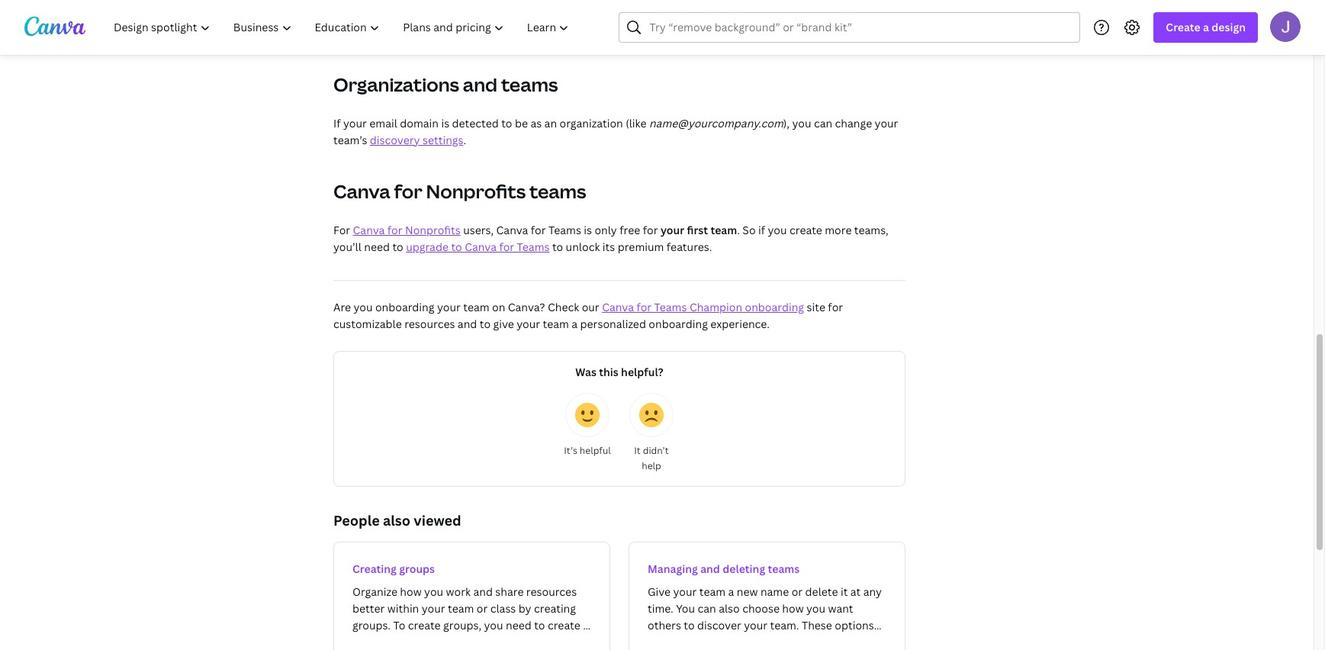 Task type: describe. For each thing, give the bounding box(es) containing it.
features.
[[667, 240, 712, 254]]

helpful
[[580, 444, 611, 457]]

organization
[[560, 116, 623, 131]]

champion
[[690, 300, 743, 314]]

),
[[784, 116, 790, 131]]

for down the for canva for nonprofits users, canva for teams is only free for your first team
[[499, 240, 515, 254]]

need
[[364, 240, 390, 254]]

. inside . so if you create more teams, you'll need to
[[737, 223, 740, 237]]

and for managing
[[701, 562, 720, 576]]

0 vertical spatial team
[[711, 223, 737, 237]]

if
[[759, 223, 766, 237]]

create a design button
[[1154, 12, 1258, 43]]

your up features.
[[661, 223, 685, 237]]

managing and deleting teams
[[648, 562, 800, 576]]

canva up need
[[353, 223, 385, 237]]

for up personalized
[[637, 300, 652, 314]]

free
[[620, 223, 641, 237]]

1 vertical spatial teams
[[517, 240, 550, 254]]

organizations
[[334, 72, 459, 97]]

check
[[548, 300, 579, 314]]

for up upgrade to canva for teams to unlock its premium features.
[[531, 223, 546, 237]]

create
[[790, 223, 823, 237]]

for
[[334, 223, 350, 237]]

so
[[743, 223, 756, 237]]

canva?
[[508, 300, 545, 314]]

also
[[383, 511, 411, 530]]

groups
[[399, 562, 435, 576]]

as
[[531, 116, 542, 131]]

resources
[[405, 317, 455, 331]]

1 horizontal spatial is
[[584, 223, 592, 237]]

a inside dropdown button
[[1204, 20, 1210, 34]]

if your email domain is detected to be as an organization (like name@yourcompany.com
[[334, 116, 784, 131]]

settings
[[423, 133, 464, 147]]

helpful?
[[621, 365, 664, 379]]

more
[[825, 223, 852, 237]]

2 vertical spatial teams
[[654, 300, 687, 314]]

teams for canva for nonprofits teams
[[530, 179, 586, 204]]

1 vertical spatial nonprofits
[[405, 223, 461, 237]]

didn't
[[643, 444, 669, 457]]

for up canva for nonprofits link
[[394, 179, 423, 204]]

upgrade to canva for teams to unlock its premium features.
[[406, 240, 712, 254]]

for up the premium
[[643, 223, 658, 237]]

to left be at the top left of the page
[[502, 116, 512, 131]]

your up resources
[[437, 300, 461, 314]]

. so if you create more teams, you'll need to
[[334, 223, 889, 254]]

you'll
[[334, 240, 362, 254]]

for canva for nonprofits users, canva for teams is only free for your first team
[[334, 223, 737, 237]]

to inside . so if you create more teams, you'll need to
[[393, 240, 404, 254]]

creating groups link
[[334, 542, 611, 650]]

on
[[492, 300, 505, 314]]

your up the team's
[[343, 116, 367, 131]]

detected
[[452, 116, 499, 131]]

create
[[1166, 20, 1201, 34]]

top level navigation element
[[104, 12, 583, 43]]

upgrade to canva for teams link
[[406, 240, 550, 254]]

it didn't help
[[634, 444, 669, 472]]

it's helpful
[[564, 444, 611, 457]]

0 vertical spatial teams
[[549, 223, 581, 237]]

onboarding inside site for customizable resources and to give your team a personalized onboarding experience.
[[649, 317, 708, 331]]

you inside . so if you create more teams, you'll need to
[[768, 223, 787, 237]]

canva for teams champion onboarding link
[[602, 300, 804, 314]]

discovery settings link
[[370, 133, 464, 147]]

your inside ), you can change your team's
[[875, 116, 899, 131]]

customizable
[[334, 317, 402, 331]]

people also viewed
[[334, 511, 461, 530]]



Task type: vqa. For each thing, say whether or not it's contained in the screenshot.
helpful?
yes



Task type: locate. For each thing, give the bounding box(es) containing it.
1 vertical spatial is
[[584, 223, 592, 237]]

teams right deleting
[[768, 562, 800, 576]]

0 horizontal spatial onboarding
[[375, 300, 435, 314]]

an
[[545, 116, 557, 131]]

nonprofits up upgrade
[[405, 223, 461, 237]]

a down are you onboarding your team on canva? check our canva for teams champion onboarding
[[572, 317, 578, 331]]

your down 'canva?'
[[517, 317, 540, 331]]

team left 'on'
[[463, 300, 490, 314]]

premium
[[618, 240, 664, 254]]

create a design
[[1166, 20, 1246, 34]]

teams up upgrade to canva for teams to unlock its premium features.
[[549, 223, 581, 237]]

😔 image
[[640, 403, 664, 427]]

nonprofits
[[426, 179, 526, 204], [405, 223, 461, 237]]

🙂 image
[[575, 403, 600, 427]]

its
[[603, 240, 615, 254]]

can
[[814, 116, 833, 131]]

onboarding up experience.
[[745, 300, 804, 314]]

and left give
[[458, 317, 477, 331]]

for
[[394, 179, 423, 204], [388, 223, 403, 237], [531, 223, 546, 237], [643, 223, 658, 237], [499, 240, 515, 254], [637, 300, 652, 314], [828, 300, 843, 314]]

1 horizontal spatial a
[[1204, 20, 1210, 34]]

if
[[334, 116, 341, 131]]

change
[[835, 116, 872, 131]]

onboarding down canva for teams champion onboarding link
[[649, 317, 708, 331]]

you
[[793, 116, 812, 131], [768, 223, 787, 237], [354, 300, 373, 314]]

you for ), you can change your team's
[[793, 116, 812, 131]]

you right if at the right of the page
[[768, 223, 787, 237]]

team down check at top
[[543, 317, 569, 331]]

0 vertical spatial a
[[1204, 20, 1210, 34]]

was
[[576, 365, 597, 379]]

it
[[634, 444, 641, 457]]

teams for managing and deleting teams
[[768, 562, 800, 576]]

Try "remove background" or "brand kit" search field
[[650, 13, 1071, 42]]

team left so
[[711, 223, 737, 237]]

0 horizontal spatial .
[[464, 133, 466, 147]]

discovery
[[370, 133, 420, 147]]

you up customizable
[[354, 300, 373, 314]]

), you can change your team's
[[334, 116, 899, 147]]

1 vertical spatial .
[[737, 223, 740, 237]]

1 horizontal spatial you
[[768, 223, 787, 237]]

0 vertical spatial is
[[441, 116, 450, 131]]

to left give
[[480, 317, 491, 331]]

onboarding up resources
[[375, 300, 435, 314]]

are you onboarding your team on canva? check our canva for teams champion onboarding
[[334, 300, 804, 314]]

teams
[[549, 223, 581, 237], [517, 240, 550, 254], [654, 300, 687, 314]]

a left design
[[1204, 20, 1210, 34]]

discovery settings .
[[370, 133, 466, 147]]

0 horizontal spatial is
[[441, 116, 450, 131]]

(like
[[626, 116, 647, 131]]

1 horizontal spatial onboarding
[[649, 317, 708, 331]]

canva right 'users,'
[[496, 223, 528, 237]]

teams
[[501, 72, 558, 97], [530, 179, 586, 204], [768, 562, 800, 576]]

canva up personalized
[[602, 300, 634, 314]]

you inside ), you can change your team's
[[793, 116, 812, 131]]

experience.
[[711, 317, 770, 331]]

your right change
[[875, 116, 899, 131]]

you for are you onboarding your team on canva? check our canva for teams champion onboarding
[[354, 300, 373, 314]]

domain
[[400, 116, 439, 131]]

canva up for
[[334, 179, 390, 204]]

0 vertical spatial and
[[463, 72, 498, 97]]

for right site
[[828, 300, 843, 314]]

0 horizontal spatial team
[[463, 300, 490, 314]]

0 horizontal spatial a
[[572, 317, 578, 331]]

for inside site for customizable resources and to give your team a personalized onboarding experience.
[[828, 300, 843, 314]]

teams up the as
[[501, 72, 558, 97]]

2 horizontal spatial team
[[711, 223, 737, 237]]

0 vertical spatial you
[[793, 116, 812, 131]]

deleting
[[723, 562, 766, 576]]

viewed
[[414, 511, 461, 530]]

help
[[642, 459, 661, 472]]

canva for nonprofits teams
[[334, 179, 586, 204]]

1 vertical spatial a
[[572, 317, 578, 331]]

2 vertical spatial and
[[701, 562, 720, 576]]

email
[[370, 116, 397, 131]]

canva down 'users,'
[[465, 240, 497, 254]]

0 horizontal spatial you
[[354, 300, 373, 314]]

unlock
[[566, 240, 600, 254]]

be
[[515, 116, 528, 131]]

2 horizontal spatial you
[[793, 116, 812, 131]]

jacob simon image
[[1271, 11, 1301, 42]]

and inside site for customizable resources and to give your team a personalized onboarding experience.
[[458, 317, 477, 331]]

organizations and teams
[[334, 72, 558, 97]]

. down detected at the top
[[464, 133, 466, 147]]

site
[[807, 300, 826, 314]]

this
[[599, 365, 619, 379]]

and inside managing and deleting teams link
[[701, 562, 720, 576]]

1 vertical spatial and
[[458, 317, 477, 331]]

is up the settings at the top
[[441, 116, 450, 131]]

2 vertical spatial you
[[354, 300, 373, 314]]

team's
[[334, 133, 367, 147]]

for up need
[[388, 223, 403, 237]]

people
[[334, 511, 380, 530]]

our
[[582, 300, 600, 314]]

2 vertical spatial teams
[[768, 562, 800, 576]]

1 vertical spatial you
[[768, 223, 787, 237]]

1 vertical spatial teams
[[530, 179, 586, 204]]

and
[[463, 72, 498, 97], [458, 317, 477, 331], [701, 562, 720, 576]]

teams down the for canva for nonprofits users, canva for teams is only free for your first team
[[517, 240, 550, 254]]

you right ),
[[793, 116, 812, 131]]

1 horizontal spatial .
[[737, 223, 740, 237]]

is up unlock
[[584, 223, 592, 237]]

2 horizontal spatial onboarding
[[745, 300, 804, 314]]

team
[[711, 223, 737, 237], [463, 300, 490, 314], [543, 317, 569, 331]]

teams up the for canva for nonprofits users, canva for teams is only free for your first team
[[530, 179, 586, 204]]

1 horizontal spatial team
[[543, 317, 569, 331]]

and left deleting
[[701, 562, 720, 576]]

and for organizations
[[463, 72, 498, 97]]

upgrade
[[406, 240, 449, 254]]

design
[[1212, 20, 1246, 34]]

give
[[493, 317, 514, 331]]

teams,
[[855, 223, 889, 237]]

to left unlock
[[552, 240, 563, 254]]

canva for nonprofits link
[[353, 223, 461, 237]]

creating
[[353, 562, 397, 576]]

to inside site for customizable resources and to give your team a personalized onboarding experience.
[[480, 317, 491, 331]]

to right upgrade
[[451, 240, 462, 254]]

teams left champion on the top right of page
[[654, 300, 687, 314]]

personalized
[[580, 317, 646, 331]]

to
[[502, 116, 512, 131], [393, 240, 404, 254], [451, 240, 462, 254], [552, 240, 563, 254], [480, 317, 491, 331]]

. left so
[[737, 223, 740, 237]]

a inside site for customizable resources and to give your team a personalized onboarding experience.
[[572, 317, 578, 331]]

and up detected at the top
[[463, 72, 498, 97]]

0 vertical spatial teams
[[501, 72, 558, 97]]

first
[[687, 223, 708, 237]]

to down canva for nonprofits link
[[393, 240, 404, 254]]

onboarding
[[375, 300, 435, 314], [745, 300, 804, 314], [649, 317, 708, 331]]

managing
[[648, 562, 698, 576]]

1 vertical spatial team
[[463, 300, 490, 314]]

it's
[[564, 444, 578, 457]]

.
[[464, 133, 466, 147], [737, 223, 740, 237]]

canva
[[334, 179, 390, 204], [353, 223, 385, 237], [496, 223, 528, 237], [465, 240, 497, 254], [602, 300, 634, 314]]

managing and deleting teams link
[[629, 542, 906, 650]]

nonprofits up 'users,'
[[426, 179, 526, 204]]

only
[[595, 223, 617, 237]]

users,
[[463, 223, 494, 237]]

was this helpful?
[[576, 365, 664, 379]]

team inside site for customizable resources and to give your team a personalized onboarding experience.
[[543, 317, 569, 331]]

site for customizable resources and to give your team a personalized onboarding experience.
[[334, 300, 843, 331]]

is
[[441, 116, 450, 131], [584, 223, 592, 237]]

0 vertical spatial .
[[464, 133, 466, 147]]

0 vertical spatial nonprofits
[[426, 179, 526, 204]]

a
[[1204, 20, 1210, 34], [572, 317, 578, 331]]

your
[[343, 116, 367, 131], [875, 116, 899, 131], [661, 223, 685, 237], [437, 300, 461, 314], [517, 317, 540, 331]]

name@yourcompany.com
[[649, 116, 784, 131]]

2 vertical spatial team
[[543, 317, 569, 331]]

are
[[334, 300, 351, 314]]

creating groups
[[353, 562, 435, 576]]

your inside site for customizable resources and to give your team a personalized onboarding experience.
[[517, 317, 540, 331]]



